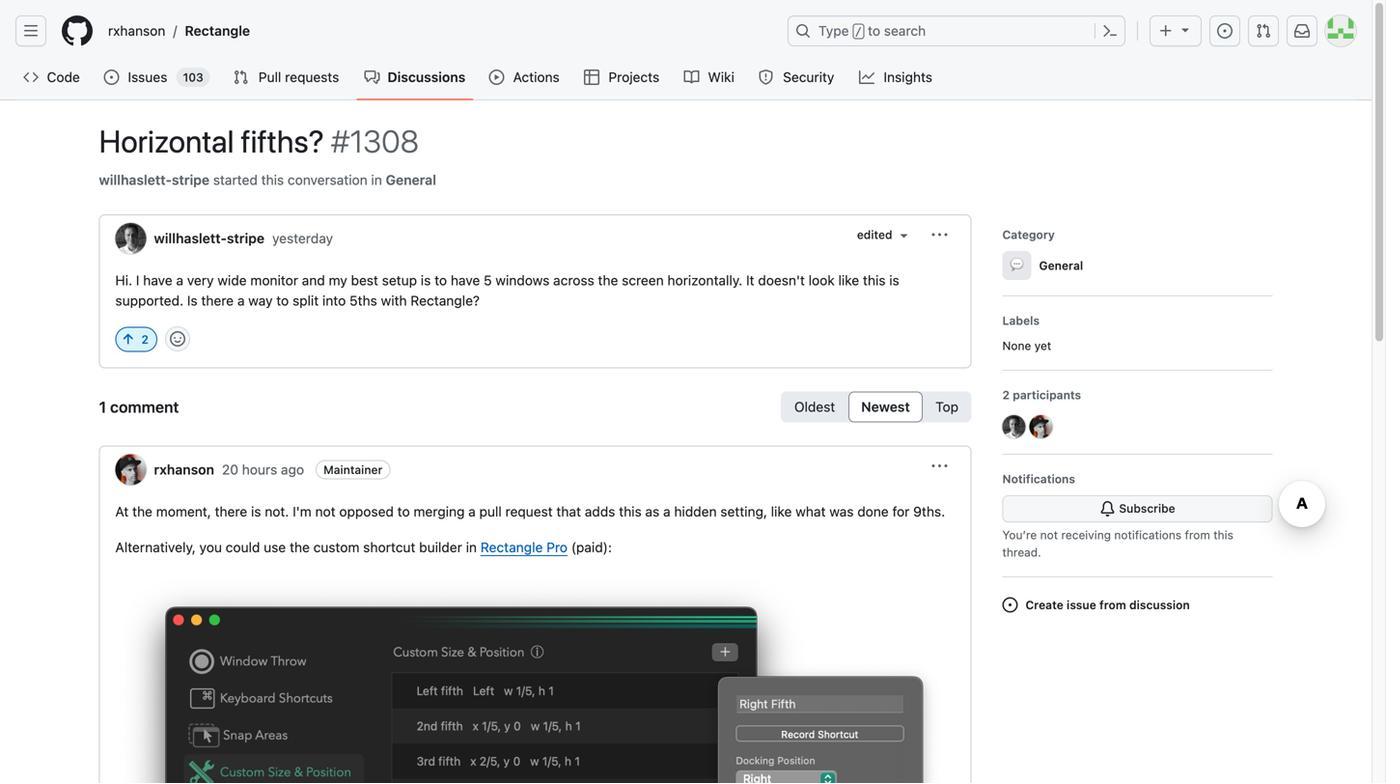 Task type: describe. For each thing, give the bounding box(es) containing it.
edited button
[[849, 222, 917, 249]]

a left very
[[176, 272, 183, 288]]

20 hours ago link
[[222, 460, 304, 480]]

1
[[99, 398, 106, 416]]

like inside hi. i have a very wide monitor and my best setup is to have 5 windows across the screen horizontally. it doesn't look like this is supported. is there a way to split into 5ths with rectangle?
[[839, 272, 860, 288]]

add or remove reactions element
[[165, 326, 190, 352]]

arrow up image
[[120, 331, 136, 347]]

this right started
[[261, 172, 284, 188]]

doesn't
[[758, 272, 805, 288]]

1 horizontal spatial general
[[1040, 259, 1084, 272]]

none
[[1003, 339, 1032, 352]]

/ for rxhanson
[[173, 23, 177, 39]]

command palette image
[[1103, 23, 1118, 39]]

rectangle?
[[411, 293, 480, 309]]

fifths?
[[241, 123, 324, 159]]

0 horizontal spatial like
[[771, 504, 792, 520]]

0 vertical spatial general
[[386, 172, 436, 188]]

and
[[302, 272, 325, 288]]

requests
[[285, 69, 339, 85]]

projects
[[609, 69, 660, 85]]

this inside hi. i have a very wide monitor and my best setup is to have 5 windows across the screen horizontally. it doesn't look like this is supported. is there a way to split into 5ths with rectangle?
[[863, 272, 886, 288]]

started
[[213, 172, 258, 188]]

is
[[187, 293, 198, 309]]

participants
[[1013, 388, 1082, 402]]

security
[[783, 69, 835, 85]]

2 for 2
[[141, 332, 149, 346]]

insights link
[[852, 63, 942, 92]]

rectangle link
[[177, 15, 258, 46]]

split
[[293, 293, 319, 309]]

at the moment, there is not. i'm not opposed to merging a pull request that adds this as a hidden setting, like what was done for 9ths.
[[115, 504, 946, 520]]

graph image
[[859, 70, 875, 85]]

you're not receiving notifications from this thread.
[[1003, 528, 1234, 559]]

screen
[[622, 272, 664, 288]]

@willhaslett stripe image
[[1003, 415, 1026, 438]]

security link
[[751, 63, 844, 92]]

issue opened image
[[1218, 23, 1233, 39]]

(paid):
[[572, 539, 612, 555]]

pull requests
[[259, 69, 339, 85]]

yesterday
[[272, 230, 333, 246]]

this left as
[[619, 504, 642, 520]]

conversation
[[288, 172, 368, 188]]

plus image
[[1159, 23, 1174, 39]]

labels
[[1003, 314, 1040, 327]]

discussion
[[1130, 598, 1191, 612]]

create
[[1026, 598, 1064, 612]]

horizontal fifths? #1308
[[99, 123, 419, 159]]

triangle down image
[[1178, 22, 1194, 37]]

top link
[[928, 396, 967, 418]]

103
[[183, 70, 204, 84]]

to left merging
[[398, 504, 410, 520]]

a left the pull
[[469, 504, 476, 520]]

merging
[[414, 504, 465, 520]]

you
[[200, 539, 222, 555]]

willhaslett- for willhaslett-stripe
[[154, 230, 227, 246]]

willhaslett-stripe
[[154, 230, 265, 246]]

2 for 2 participants
[[1003, 388, 1010, 402]]

5ths
[[350, 293, 377, 309]]

2 button
[[115, 302, 157, 352]]

pro
[[547, 539, 568, 555]]

projects link
[[577, 63, 669, 92]]

pull
[[259, 69, 281, 85]]

yesterday link
[[272, 228, 333, 249]]

1 vertical spatial in
[[466, 539, 477, 555]]

that
[[557, 504, 581, 520]]

discussions
[[388, 69, 466, 85]]

💬
[[1011, 256, 1024, 274]]

git pull request image
[[233, 70, 249, 85]]

none yet
[[1003, 339, 1052, 352]]

notifications
[[1003, 472, 1076, 486]]

list containing oldest
[[781, 392, 972, 423]]

done
[[858, 504, 889, 520]]

supported.
[[115, 293, 184, 309]]

a left way
[[237, 293, 245, 309]]

opposed
[[339, 504, 394, 520]]

hi. i have a very wide monitor and my best setup is to have 5 windows across the screen horizontally. it doesn't look like this is supported. is there a way to split into 5ths with rectangle?
[[115, 272, 900, 309]]

0 vertical spatial issue opened image
[[104, 70, 119, 85]]

setting,
[[721, 504, 768, 520]]

actions link
[[481, 63, 569, 92]]

to down monitor
[[276, 293, 289, 309]]

0 horizontal spatial not
[[315, 504, 336, 520]]

rectangle pro link
[[481, 539, 568, 555]]

newest link
[[854, 396, 918, 418]]

shortcut
[[363, 539, 416, 555]]

not inside you're not receiving notifications from this thread.
[[1041, 528, 1059, 542]]

horizontally.
[[668, 272, 743, 288]]

across
[[553, 272, 595, 288]]

pull
[[480, 504, 502, 520]]

20
[[222, 462, 239, 478]]

ago
[[281, 462, 304, 478]]

edited
[[857, 228, 893, 241]]

way
[[248, 293, 273, 309]]

search
[[884, 23, 926, 39]]

wiki link
[[677, 63, 743, 92]]

git pull request image
[[1256, 23, 1272, 39]]

discussions link
[[357, 63, 473, 92]]

best
[[351, 272, 379, 288]]

2 vertical spatial the
[[290, 539, 310, 555]]

wide
[[218, 272, 247, 288]]

/ for type
[[855, 25, 862, 39]]

the inside hi. i have a very wide monitor and my best setup is to have 5 windows across the screen horizontally. it doesn't look like this is supported. is there a way to split into 5ths with rectangle?
[[598, 272, 618, 288]]

2 participants
[[1003, 388, 1082, 402]]

top
[[936, 399, 959, 415]]

not.
[[265, 504, 289, 520]]

at
[[115, 504, 129, 520]]



Task type: vqa. For each thing, say whether or not it's contained in the screenshot.
code.
no



Task type: locate. For each thing, give the bounding box(es) containing it.
0 horizontal spatial /
[[173, 23, 177, 39]]

general
[[386, 172, 436, 188], [1040, 259, 1084, 272]]

0 horizontal spatial the
[[132, 504, 153, 520]]

1 vertical spatial list
[[781, 392, 972, 423]]

look
[[809, 272, 835, 288]]

create issue from discussion
[[1026, 598, 1191, 612]]

image image
[[115, 573, 956, 783]]

not right you're
[[1041, 528, 1059, 542]]

willhaslett- up very
[[154, 230, 227, 246]]

issue
[[1067, 598, 1097, 612]]

0 horizontal spatial stripe
[[172, 172, 210, 188]]

is
[[421, 272, 431, 288], [890, 272, 900, 288], [251, 504, 261, 520]]

0 vertical spatial the
[[598, 272, 618, 288]]

list containing rxhanson / rectangle
[[100, 15, 776, 46]]

2 up @willhaslett stripe image
[[1003, 388, 1010, 402]]

you're
[[1003, 528, 1037, 542]]

have left 5
[[451, 272, 480, 288]]

bell image
[[1100, 501, 1116, 517]]

issue opened image left create
[[1003, 597, 1018, 613]]

oldest
[[795, 399, 836, 415]]

willhaslett- down horizontal
[[99, 172, 172, 188]]

0 horizontal spatial from
[[1100, 598, 1127, 612]]

0 vertical spatial willhaslett-stripe link
[[99, 170, 210, 190]]

insights
[[884, 69, 933, 85]]

1 vertical spatial willhaslett-stripe link
[[115, 223, 265, 254]]

1 vertical spatial the
[[132, 504, 153, 520]]

1 horizontal spatial stripe
[[227, 230, 265, 246]]

1 horizontal spatial rectangle
[[481, 539, 543, 555]]

0 vertical spatial stripe
[[172, 172, 210, 188]]

there inside hi. i have a very wide monitor and my best setup is to have 5 windows across the screen horizontally. it doesn't look like this is supported. is there a way to split into 5ths with rectangle?
[[201, 293, 234, 309]]

into
[[323, 293, 346, 309]]

oldest link
[[786, 396, 844, 418]]

create issue from discussion link
[[1003, 597, 1191, 613]]

rxhanson link up 'moment,'
[[115, 454, 214, 485]]

0 horizontal spatial list
[[100, 15, 776, 46]]

wiki
[[708, 69, 735, 85]]

0 horizontal spatial rectangle
[[185, 23, 250, 39]]

rxhanson up 'moment,'
[[154, 462, 214, 478]]

0 horizontal spatial general
[[386, 172, 436, 188]]

0 horizontal spatial in
[[371, 172, 382, 188]]

willhaslett-stripe link
[[99, 170, 210, 190], [115, 223, 265, 254]]

like left what
[[771, 504, 792, 520]]

1 vertical spatial from
[[1100, 598, 1127, 612]]

monitor
[[250, 272, 298, 288]]

not
[[315, 504, 336, 520], [1041, 528, 1059, 542]]

1 horizontal spatial is
[[421, 272, 431, 288]]

request
[[506, 504, 553, 520]]

1 horizontal spatial not
[[1041, 528, 1059, 542]]

comment
[[110, 398, 179, 416]]

general down #1308
[[386, 172, 436, 188]]

the right at
[[132, 504, 153, 520]]

have right i
[[143, 272, 173, 288]]

there up could
[[215, 504, 247, 520]]

0 vertical spatial rectangle
[[185, 23, 250, 39]]

a right as
[[664, 504, 671, 520]]

like
[[839, 272, 860, 288], [771, 504, 792, 520]]

to
[[868, 23, 881, 39], [435, 272, 447, 288], [276, 293, 289, 309], [398, 504, 410, 520]]

this down edited
[[863, 272, 886, 288]]

hi.
[[115, 272, 132, 288]]

the right across
[[598, 272, 618, 288]]

general link
[[386, 172, 436, 188]]

very
[[187, 272, 214, 288]]

maintainer
[[324, 463, 383, 477]]

2 horizontal spatial is
[[890, 272, 900, 288]]

is left not.
[[251, 504, 261, 520]]

from right notifications
[[1185, 528, 1211, 542]]

was
[[830, 504, 854, 520]]

stripe
[[172, 172, 210, 188], [227, 230, 265, 246]]

rxhanson for rxhanson
[[154, 462, 214, 478]]

2 right the arrow up image
[[141, 332, 149, 346]]

issue opened image
[[104, 70, 119, 85], [1003, 597, 1018, 613]]

the right "use"
[[290, 539, 310, 555]]

1 vertical spatial rxhanson link
[[115, 454, 214, 485]]

0 horizontal spatial have
[[143, 272, 173, 288]]

/
[[173, 23, 177, 39], [855, 25, 862, 39]]

0 horizontal spatial 2
[[141, 332, 149, 346]]

1 horizontal spatial /
[[855, 25, 862, 39]]

actions
[[513, 69, 560, 85]]

notifications image
[[1295, 23, 1311, 39]]

/ inside rxhanson / rectangle
[[173, 23, 177, 39]]

willhaslett-stripe link up very
[[115, 223, 265, 254]]

2 inside button
[[141, 332, 149, 346]]

1 horizontal spatial have
[[451, 272, 480, 288]]

1 horizontal spatial from
[[1185, 528, 1211, 542]]

shield image
[[759, 70, 774, 85]]

my
[[329, 272, 347, 288]]

from right issue
[[1100, 598, 1127, 612]]

is down edited dropdown button
[[890, 272, 900, 288]]

stripe for willhaslett-stripe
[[227, 230, 265, 246]]

1 have from the left
[[143, 272, 173, 288]]

with
[[381, 293, 407, 309]]

0 vertical spatial not
[[315, 504, 336, 520]]

5
[[484, 272, 492, 288]]

category
[[1003, 228, 1055, 241]]

9ths.
[[914, 504, 946, 520]]

list
[[100, 15, 776, 46], [781, 392, 972, 423]]

in
[[371, 172, 382, 188], [466, 539, 477, 555]]

willhaslett- for willhaslett-stripe started this conversation in general
[[99, 172, 172, 188]]

hidden
[[674, 504, 717, 520]]

custom
[[314, 539, 360, 555]]

rxhanson link
[[100, 15, 173, 46], [115, 454, 214, 485]]

1 horizontal spatial the
[[290, 539, 310, 555]]

there down 'wide'
[[201, 293, 234, 309]]

from
[[1185, 528, 1211, 542], [1100, 598, 1127, 612]]

stripe left started
[[172, 172, 210, 188]]

@rxhanson image
[[1030, 415, 1053, 438]]

comment discussion image
[[365, 70, 380, 85]]

stripe inside willhaslett-stripe link
[[227, 230, 265, 246]]

stripe for willhaslett-stripe started this conversation in general
[[172, 172, 210, 188]]

0 vertical spatial in
[[371, 172, 382, 188]]

0 vertical spatial rxhanson
[[108, 23, 166, 39]]

1 vertical spatial there
[[215, 504, 247, 520]]

1 horizontal spatial in
[[466, 539, 477, 555]]

notifications
[[1115, 528, 1182, 542]]

moment,
[[156, 504, 211, 520]]

willhaslett- inside willhaslett-stripe link
[[154, 230, 227, 246]]

newest
[[862, 399, 910, 415]]

is right setup
[[421, 272, 431, 288]]

1 horizontal spatial list
[[781, 392, 972, 423]]

1 vertical spatial stripe
[[227, 230, 265, 246]]

0 vertical spatial rxhanson link
[[100, 15, 173, 46]]

2 horizontal spatial the
[[598, 272, 618, 288]]

hours
[[242, 462, 277, 478]]

1 vertical spatial like
[[771, 504, 792, 520]]

rectangle inside rxhanson / rectangle
[[185, 23, 250, 39]]

1 horizontal spatial issue opened image
[[1003, 597, 1018, 613]]

for
[[893, 504, 910, 520]]

rxhanson inside rxhanson / rectangle
[[108, 23, 166, 39]]

1 horizontal spatial 2
[[1003, 388, 1010, 402]]

rectangle down the request
[[481, 539, 543, 555]]

receiving
[[1062, 528, 1112, 542]]

setup
[[382, 272, 417, 288]]

0 vertical spatial 2
[[141, 332, 149, 346]]

issues
[[128, 69, 167, 85]]

rxhanson
[[108, 23, 166, 39], [154, 462, 214, 478]]

0 horizontal spatial is
[[251, 504, 261, 520]]

2 have from the left
[[451, 272, 480, 288]]

0 vertical spatial there
[[201, 293, 234, 309]]

code link
[[15, 63, 88, 92]]

windows
[[496, 272, 550, 288]]

code image
[[23, 70, 39, 85]]

this right notifications
[[1214, 528, 1234, 542]]

rxhanson link up issues
[[100, 15, 173, 46]]

alternatively, you could use the custom shortcut builder in rectangle pro (paid):
[[115, 539, 612, 555]]

table image
[[584, 70, 600, 85]]

issue opened image inside the create issue from discussion link
[[1003, 597, 1018, 613]]

willhaslett-stripe link down horizontal
[[99, 170, 210, 190]]

1 vertical spatial rxhanson
[[154, 462, 214, 478]]

book image
[[684, 70, 700, 85]]

to left search
[[868, 23, 881, 39]]

subscribe button
[[1003, 495, 1273, 522]]

/ inside type / to search
[[855, 25, 862, 39]]

rxhanson up issues
[[108, 23, 166, 39]]

from inside you're not receiving notifications from this thread.
[[1185, 528, 1211, 542]]

this inside you're not receiving notifications from this thread.
[[1214, 528, 1234, 542]]

in right builder
[[466, 539, 477, 555]]

stripe up 'wide'
[[227, 230, 265, 246]]

to up rectangle?
[[435, 272, 447, 288]]

it
[[747, 272, 755, 288]]

subscribe
[[1120, 502, 1176, 515]]

in left general link
[[371, 172, 382, 188]]

issue opened image left issues
[[104, 70, 119, 85]]

what
[[796, 504, 826, 520]]

#1308
[[331, 123, 419, 159]]

thread.
[[1003, 546, 1042, 559]]

1 vertical spatial rectangle
[[481, 539, 543, 555]]

i
[[136, 272, 139, 288]]

1 vertical spatial 2
[[1003, 388, 1010, 402]]

have
[[143, 272, 173, 288], [451, 272, 480, 288]]

homepage image
[[62, 15, 93, 46]]

0 horizontal spatial issue opened image
[[104, 70, 119, 85]]

type / to search
[[819, 23, 926, 39]]

type
[[819, 23, 849, 39]]

like right look
[[839, 272, 860, 288]]

horizontal
[[99, 123, 234, 159]]

1 vertical spatial general
[[1040, 259, 1084, 272]]

1 vertical spatial not
[[1041, 528, 1059, 542]]

add or remove reactions image
[[170, 331, 185, 347]]

play image
[[489, 70, 504, 85]]

1 horizontal spatial like
[[839, 272, 860, 288]]

1 vertical spatial willhaslett-
[[154, 230, 227, 246]]

0 vertical spatial from
[[1185, 528, 1211, 542]]

general right 💬
[[1040, 259, 1084, 272]]

alternatively,
[[115, 539, 196, 555]]

this
[[261, 172, 284, 188], [863, 272, 886, 288], [619, 504, 642, 520], [1214, 528, 1234, 542]]

0 vertical spatial willhaslett-
[[99, 172, 172, 188]]

rectangle up git pull request icon
[[185, 23, 250, 39]]

not right the i'm
[[315, 504, 336, 520]]

use
[[264, 539, 286, 555]]

0 vertical spatial list
[[100, 15, 776, 46]]

rxhanson for rxhanson / rectangle
[[108, 23, 166, 39]]

willhaslett-
[[99, 172, 172, 188], [154, 230, 227, 246]]

0 vertical spatial like
[[839, 272, 860, 288]]

1 vertical spatial issue opened image
[[1003, 597, 1018, 613]]

20 hours ago
[[222, 462, 304, 478]]



